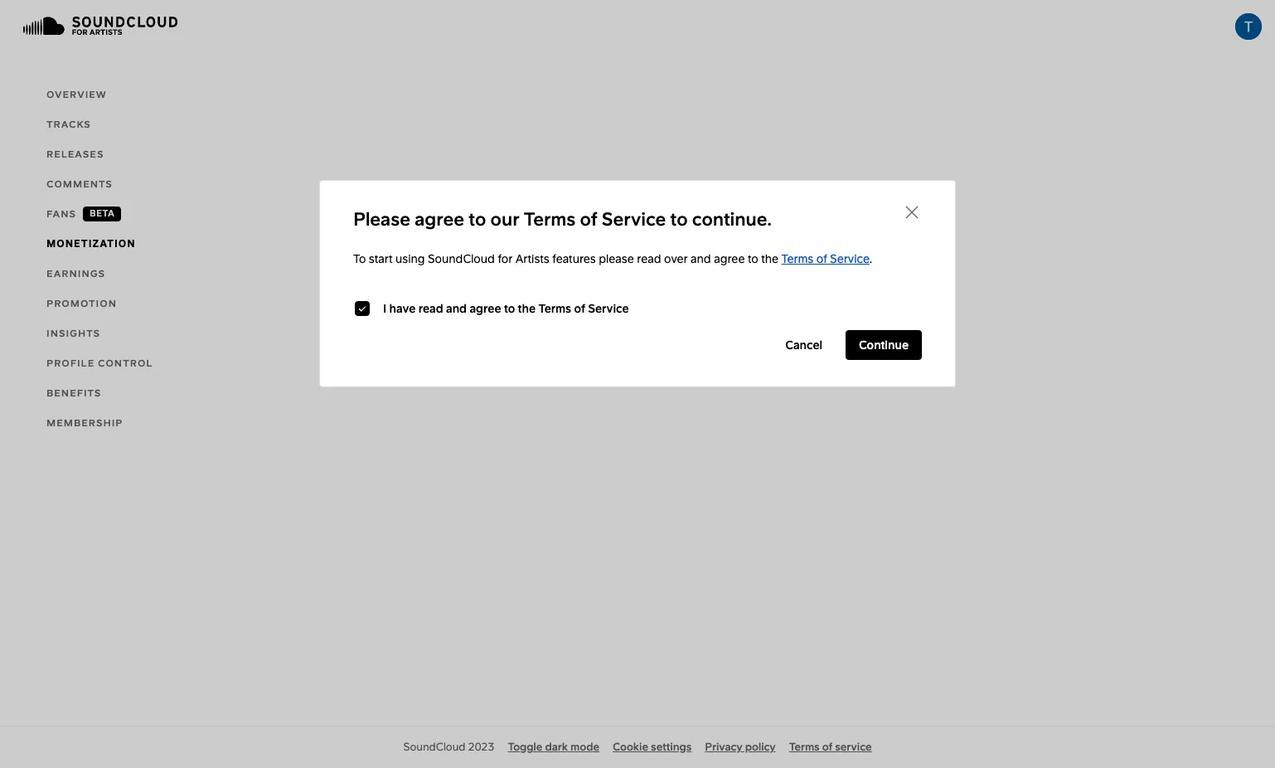 Task type: locate. For each thing, give the bounding box(es) containing it.
1 horizontal spatial and
[[691, 252, 711, 265]]

read
[[637, 252, 662, 265], [419, 302, 444, 315]]

cancel button
[[773, 330, 836, 360]]

0 horizontal spatial agree
[[415, 208, 465, 229]]

the down the artists
[[518, 302, 536, 315]]

2023
[[469, 741, 495, 753]]

mode
[[571, 741, 600, 753]]

and
[[691, 252, 711, 265], [446, 302, 467, 315]]

read right have
[[419, 302, 444, 315]]

soundcloud left for
[[428, 252, 495, 265]]

soundcloud
[[428, 252, 495, 265], [404, 741, 466, 753]]

the down continue.
[[762, 252, 779, 265]]

using
[[396, 252, 425, 265]]

terms of service link
[[790, 740, 872, 755]]

i
[[383, 302, 387, 315]]

1 horizontal spatial the
[[762, 252, 779, 265]]

1 vertical spatial the
[[518, 302, 536, 315]]

0 vertical spatial read
[[637, 252, 662, 265]]

to left the our
[[469, 208, 486, 229]]

terms of service link
[[782, 252, 870, 265]]

soundcloud left 2023 at the left
[[404, 741, 466, 753]]

terms
[[524, 208, 576, 229], [782, 252, 814, 265], [539, 302, 572, 315], [790, 741, 820, 753]]

and right have
[[446, 302, 467, 315]]

our
[[491, 208, 520, 229]]

toggle
[[508, 741, 543, 753]]

agree up using
[[415, 208, 465, 229]]

dark
[[545, 741, 568, 753]]

to up over
[[671, 208, 688, 229]]

i have read and agree to the terms of service
[[383, 302, 629, 315]]

1 vertical spatial agree
[[714, 252, 745, 265]]

2 vertical spatial agree
[[470, 302, 501, 315]]

cookie settings button
[[613, 740, 692, 755]]

features
[[553, 252, 596, 265]]

terms right policy
[[790, 741, 820, 753]]

to
[[353, 252, 366, 265]]

privacy policy link
[[705, 740, 776, 755]]

settings
[[651, 741, 692, 753]]

0 vertical spatial and
[[691, 252, 711, 265]]

close image
[[903, 202, 922, 222]]

0 horizontal spatial and
[[446, 302, 467, 315]]

0 horizontal spatial the
[[518, 302, 536, 315]]

1 horizontal spatial read
[[637, 252, 662, 265]]

0 horizontal spatial read
[[419, 302, 444, 315]]

read left over
[[637, 252, 662, 265]]

privacy
[[705, 741, 743, 753]]

artists
[[516, 252, 550, 265]]

of left service
[[823, 741, 833, 753]]

soundcloud 2023
[[404, 741, 495, 753]]

and right over
[[691, 252, 711, 265]]

agree
[[415, 208, 465, 229], [714, 252, 745, 265], [470, 302, 501, 315]]

cookie
[[613, 741, 649, 753]]

of
[[580, 208, 598, 229], [817, 252, 828, 265], [574, 302, 586, 315], [823, 741, 833, 753]]

service
[[602, 208, 666, 229], [830, 252, 870, 265], [588, 302, 629, 315]]

cookie settings
[[613, 741, 692, 753]]

of up features
[[580, 208, 598, 229]]

please agree to our terms of service to continue.
[[353, 208, 772, 229]]

to
[[469, 208, 486, 229], [671, 208, 688, 229], [748, 252, 759, 265], [504, 302, 515, 315]]

2 horizontal spatial agree
[[714, 252, 745, 265]]

agree down continue.
[[714, 252, 745, 265]]

0 vertical spatial the
[[762, 252, 779, 265]]

for
[[498, 252, 513, 265]]

1 vertical spatial read
[[419, 302, 444, 315]]

continue button
[[846, 330, 922, 360]]

continue.
[[693, 208, 772, 229]]

the
[[762, 252, 779, 265], [518, 302, 536, 315]]

agree down for
[[470, 302, 501, 315]]



Task type: vqa. For each thing, say whether or not it's contained in the screenshot.
merch
no



Task type: describe. For each thing, give the bounding box(es) containing it.
of down features
[[574, 302, 586, 315]]

cancel
[[786, 338, 823, 351]]

0 vertical spatial soundcloud
[[428, 252, 495, 265]]

please
[[599, 252, 634, 265]]

service
[[836, 741, 872, 753]]

toggle dark mode
[[508, 741, 600, 753]]

to down continue.
[[748, 252, 759, 265]]

policy
[[746, 741, 776, 753]]

terms left .
[[782, 252, 814, 265]]

have
[[390, 302, 416, 315]]

toggle dark mode button
[[508, 740, 600, 755]]

1 vertical spatial and
[[446, 302, 467, 315]]

over
[[665, 252, 688, 265]]

terms of service
[[790, 741, 872, 753]]

terms up the artists
[[524, 208, 576, 229]]

1 vertical spatial service
[[830, 252, 870, 265]]

please
[[353, 208, 411, 229]]

to down for
[[504, 302, 515, 315]]

2 vertical spatial service
[[588, 302, 629, 315]]

of left .
[[817, 252, 828, 265]]

privacy policy
[[705, 741, 776, 753]]

1 horizontal spatial agree
[[470, 302, 501, 315]]

0 vertical spatial service
[[602, 208, 666, 229]]

.
[[870, 252, 873, 265]]

1 vertical spatial soundcloud
[[404, 741, 466, 753]]

0 vertical spatial agree
[[415, 208, 465, 229]]

start
[[369, 252, 393, 265]]

terms down features
[[539, 302, 572, 315]]

to start using soundcloud for artists features please read over and agree to the terms of service .
[[353, 252, 873, 265]]

continue
[[859, 338, 909, 351]]



